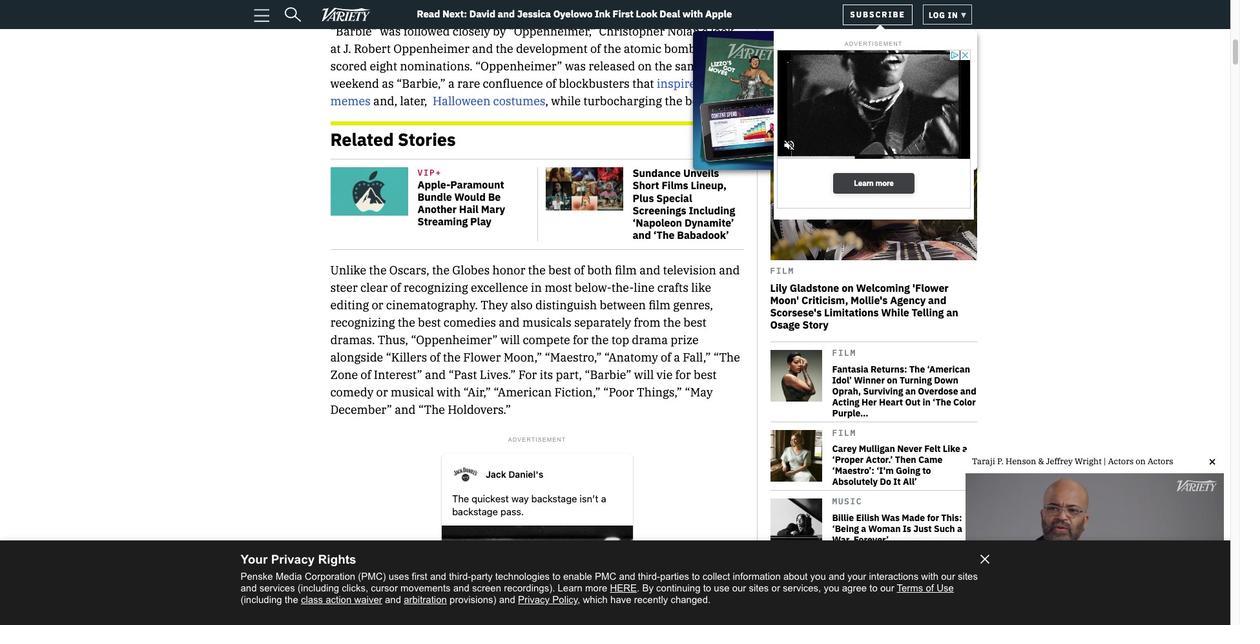 Task type: locate. For each thing, give the bounding box(es) containing it.
screen
[[472, 583, 501, 594]]

1 horizontal spatial actors
[[1148, 456, 1174, 467]]

the up released
[[604, 41, 621, 56]]

technologies
[[495, 571, 550, 582]]

1 horizontal spatial ,
[[578, 594, 580, 605]]

1 horizontal spatial was
[[565, 59, 586, 73]]

(including up class
[[298, 583, 339, 594]]

1 horizontal spatial which
[[701, 41, 735, 56]]

'the inside film fantasia returns: the 'american idol' winner on turning down oprah, surviving an overdose and acting her heart out in 'the color purple…
[[933, 397, 951, 408]]

best up "may
[[694, 368, 717, 383]]

1 vertical spatial you
[[824, 583, 840, 594]]

tvs
[[896, 580, 911, 592]]

a down prize
[[674, 350, 680, 365]]

you inside here . by continuing to use our sites or services, you agree to our terms of use (including the class action waiver and arbitration provisions) and privacy policy , which have recently changed.
[[824, 583, 840, 594]]

privacy up media at the bottom
[[271, 553, 315, 567]]

1 vertical spatial the
[[910, 364, 925, 375]]

privacy down recordings).
[[518, 594, 550, 605]]

between
[[600, 298, 646, 313]]

read next: david and jessica oyelowo ink first look deal with apple
[[417, 8, 732, 20]]

0 horizontal spatial which
[[583, 594, 608, 605]]

film lily gladstone on welcoming 'flower moon' criticism, mollie's agency and scorsese's limitations while telling an osage story
[[770, 266, 959, 331]]

on inside shopping these 75-inch tvs are all on sale for cyber monday: from samsung to roku
[[944, 580, 955, 592]]

0 horizontal spatial will
[[501, 333, 520, 348]]

things,"
[[637, 385, 682, 400]]

privacy policy link
[[518, 594, 578, 605]]

0 vertical spatial "the
[[714, 350, 740, 365]]

our right use
[[732, 583, 746, 594]]

"may
[[685, 385, 713, 400]]

you up services, at the right
[[810, 571, 826, 582]]

which down "look"
[[701, 41, 735, 56]]

1 vertical spatial "barbie"
[[585, 368, 632, 383]]

1 vertical spatial ,
[[578, 594, 580, 605]]

subscribe inside subscribe for access to variety magazine or vip+
[[819, 102, 860, 114]]

below-
[[575, 281, 612, 295]]

1 horizontal spatial privacy
[[518, 594, 550, 605]]

nolan's
[[668, 24, 708, 39]]

1 vertical spatial which
[[583, 594, 608, 605]]

a right 'such'
[[957, 523, 963, 535]]

to right going on the right of page
[[923, 465, 931, 477]]

and inside "barbie" was followed closely by "oppenheimer," christopher nolan's look at j. robert oppenheimer and the development of the atomic bomb, which scored eight nominations. "oppenheimer" was released on the same weekend as "barbie," a rare confluence of blockbusters that
[[472, 41, 493, 56]]

1 horizontal spatial advertisement region
[[777, 49, 971, 211]]

, inside here . by continuing to use our sites or services, you agree to our terms of use (including the class action waiver and arbitration provisions) and privacy policy , which have recently changed.
[[578, 594, 580, 605]]

film link up the returns:
[[832, 343, 977, 362]]

0 vertical spatial film
[[615, 263, 637, 278]]

and down screenings
[[633, 229, 651, 242]]

which down more
[[583, 594, 608, 605]]

"oppenheimer" up confluence
[[476, 59, 562, 73]]

fantasia barrino variety power of women image
[[770, 350, 822, 402]]

by
[[493, 24, 506, 39]]

2 horizontal spatial with
[[921, 571, 939, 582]]

third- up by
[[638, 571, 660, 582]]

or down interest"
[[376, 385, 388, 400]]

and right agency
[[928, 294, 947, 307]]

(including inside here . by continuing to use our sites or services, you agree to our terms of use (including the class action waiver and arbitration provisions) and privacy policy , which have recently changed.
[[241, 594, 282, 605]]

in inside the leader in entertainment news since 1905.
[[900, 39, 914, 60]]

your
[[241, 553, 268, 567]]

fantasia returns: the 'american idol' winner on turning down oprah, surviving an overdose and acting her heart out in 'the color purple… link
[[832, 364, 977, 419]]

related stories
[[330, 128, 456, 150]]

unlike
[[330, 263, 366, 278]]

'the down down
[[933, 397, 951, 408]]

'the down screenings
[[654, 229, 675, 242]]

all
[[930, 580, 942, 592]]

you left agree
[[824, 583, 840, 594]]

0 horizontal spatial sites
[[749, 583, 769, 594]]

action
[[326, 594, 352, 605]]

the up the '"past'
[[443, 350, 461, 365]]

0 horizontal spatial "the
[[418, 403, 445, 418]]

film up carey
[[832, 428, 856, 439]]

the down by
[[496, 41, 513, 56]]

interest"
[[374, 368, 422, 383]]

in left most
[[531, 281, 542, 295]]

1 third- from the left
[[449, 571, 471, 582]]

film link up the never
[[832, 422, 977, 441]]

on up limitations in the right of the page
[[842, 281, 854, 294]]

film up fantasia
[[832, 348, 856, 359]]

the up most
[[528, 263, 546, 278]]

look
[[636, 8, 658, 20]]

with inside the penske media corporation (pmc) uses first and third-party technologies to enable pmc and third-parties to collect information about you and your interactions with our sites and services (including clicks, cursor movements and screen recordings). learn more
[[921, 571, 939, 582]]

1 horizontal spatial sites
[[958, 571, 978, 582]]

film for fantasia
[[832, 348, 856, 359]]

"oppenheimer" inside "barbie" was followed closely by "oppenheimer," christopher nolan's look at j. robert oppenheimer and the development of the atomic bomb, which scored eight nominations. "oppenheimer" was released on the same weekend as "barbie," a rare confluence of blockbusters that
[[476, 59, 562, 73]]

music billie eilish was made for this: 'being a woman is just such a war, forever'
[[832, 496, 963, 546]]

on
[[638, 59, 652, 73], [842, 281, 854, 294], [887, 375, 898, 386], [1136, 456, 1146, 467], [944, 580, 955, 592]]

read up the followed at the left top
[[417, 8, 440, 20]]

sites
[[958, 571, 978, 582], [749, 583, 769, 594]]

0 vertical spatial the
[[819, 39, 846, 60]]

film link
[[770, 260, 977, 279], [832, 343, 977, 362], [832, 422, 977, 441]]

winner
[[854, 375, 885, 386]]

on inside film lily gladstone on welcoming 'flower moon' criticism, mollie's agency and scorsese's limitations while telling an osage story
[[842, 281, 854, 294]]

collect
[[703, 571, 730, 582]]

1 horizontal spatial "the
[[714, 350, 740, 365]]

woman
[[869, 523, 901, 535]]

the
[[496, 41, 513, 56], [604, 41, 621, 56], [655, 59, 672, 73], [665, 94, 683, 108], [369, 263, 387, 278], [432, 263, 450, 278], [528, 263, 546, 278], [398, 315, 415, 330], [663, 315, 681, 330], [591, 333, 609, 348], [443, 350, 461, 365], [285, 594, 298, 605]]

2 vertical spatial with
[[921, 571, 939, 582]]

0 vertical spatial an
[[947, 306, 959, 319]]

film up lily
[[770, 266, 794, 276]]

and up line on the right of page
[[640, 263, 661, 278]]

1 vertical spatial with
[[437, 385, 461, 400]]

film link up welcoming
[[770, 260, 977, 279]]

(including down the services on the left bottom of page
[[241, 594, 282, 605]]

0 vertical spatial read
[[417, 8, 440, 20]]

1 horizontal spatial vip+
[[870, 114, 890, 126]]

1 vertical spatial "oppenheimer"
[[411, 333, 498, 348]]

films
[[662, 179, 688, 192]]

film carey mulligan never felt like a 'proper actor.' then came 'maestro': 'i'm going to absolutely do it all'
[[832, 428, 968, 488]]

, down learn
[[578, 594, 580, 605]]

these 75-inch tvs are all on sale for cyber monday: from samsung to roku link
[[832, 580, 977, 614]]

0 vertical spatial 'the
[[654, 229, 675, 242]]

0 horizontal spatial with
[[437, 385, 461, 400]]

for left the access
[[862, 102, 873, 114]]

0 horizontal spatial "barbie"
[[330, 24, 377, 39]]

which
[[701, 41, 735, 56], [583, 594, 608, 605]]

to right the access
[[905, 102, 913, 114]]

film up the-
[[615, 263, 637, 278]]

1 horizontal spatial the
[[910, 364, 925, 375]]

corporation
[[305, 571, 355, 582]]

film link for on
[[770, 260, 977, 279]]

0 vertical spatial was
[[380, 24, 401, 39]]

and down penske
[[241, 583, 257, 594]]

the up thus,
[[398, 315, 415, 330]]

0 horizontal spatial an
[[906, 386, 916, 397]]

going
[[896, 465, 921, 477]]

in inside film fantasia returns: the 'american idol' winner on turning down oprah, surviving an overdose and acting her heart out in 'the color purple…
[[923, 397, 931, 408]]

osage
[[770, 319, 800, 331]]

on up heart
[[887, 375, 898, 386]]

1 horizontal spatial our
[[880, 583, 895, 594]]

and down closely
[[472, 41, 493, 56]]

and inside sundance unveils short films lineup, plus special screenings including 'napoleon dynamite' and 'the babadook'
[[633, 229, 651, 242]]

it
[[894, 476, 901, 488]]

will left vie at right
[[634, 368, 654, 383]]

0 vertical spatial film
[[770, 266, 794, 276]]

carey mulligan variety power of women image
[[770, 430, 822, 482]]

0 horizontal spatial our
[[732, 583, 746, 594]]

0 horizontal spatial read
[[417, 8, 440, 20]]

|
[[1104, 456, 1106, 467]]

special
[[657, 192, 692, 205]]

0 vertical spatial ,
[[545, 94, 549, 108]]

a left rare
[[448, 76, 455, 91]]

and up by
[[498, 8, 515, 20]]

same
[[675, 59, 704, 73]]

0 vertical spatial "barbie"
[[330, 24, 377, 39]]

such
[[934, 523, 955, 535]]

fall,"
[[683, 350, 711, 365]]

terms
[[897, 583, 923, 594]]

in right log
[[948, 10, 958, 20]]

of down alongside
[[361, 368, 371, 383]]

or right magazine
[[860, 114, 868, 126]]

later,
[[400, 94, 427, 108]]

of left use
[[926, 583, 934, 594]]

, left while
[[545, 94, 549, 108]]

provisions)
[[450, 594, 497, 605]]

uses
[[389, 571, 409, 582]]

third- up "provisions)"
[[449, 571, 471, 582]]

0 horizontal spatial (including
[[241, 594, 282, 605]]

lily gladstone variety power of women image
[[770, 144, 977, 260]]

0 horizontal spatial actors
[[1108, 456, 1134, 467]]

1 vertical spatial (including
[[241, 594, 282, 605]]

sites up samsung
[[958, 571, 978, 582]]

an inside film fantasia returns: the 'american idol' winner on turning down oprah, surviving an overdose and acting her heart out in 'the color purple…
[[906, 386, 916, 397]]

1 vertical spatial film
[[832, 348, 856, 359]]

0 horizontal spatial third-
[[449, 571, 471, 582]]

0 vertical spatial you
[[810, 571, 826, 582]]

recognizing up the dramas.
[[330, 315, 395, 330]]

1 vertical spatial 'the
[[933, 397, 951, 408]]

0 vertical spatial subscribe
[[850, 9, 906, 19]]

0 vertical spatial "oppenheimer"
[[476, 59, 562, 73]]

and down 'also'
[[499, 315, 520, 330]]

deal
[[660, 8, 680, 20]]

to right agree
[[870, 583, 878, 594]]

recently
[[634, 594, 668, 605]]

in right leader
[[900, 39, 914, 60]]

0 vertical spatial which
[[701, 41, 735, 56]]

bundle
[[418, 191, 452, 203]]

2 vertical spatial film
[[832, 428, 856, 439]]

0 vertical spatial film link
[[770, 260, 977, 279]]

1 vertical spatial film link
[[832, 343, 977, 362]]

and
[[498, 8, 515, 20], [472, 41, 493, 56], [633, 229, 651, 242], [640, 263, 661, 278], [719, 263, 740, 278], [928, 294, 947, 307], [499, 315, 520, 330], [425, 368, 446, 383], [961, 386, 977, 397], [395, 403, 416, 418], [430, 571, 446, 582], [619, 571, 635, 582], [829, 571, 845, 582], [241, 583, 257, 594], [453, 583, 470, 594], [385, 594, 401, 605], [499, 594, 515, 605]]

vip+
[[870, 114, 890, 126], [418, 167, 442, 178]]

0 vertical spatial sites
[[958, 571, 978, 582]]

a right the 'being
[[861, 523, 866, 535]]

television
[[663, 263, 716, 278]]

top
[[612, 333, 629, 348]]

purple…
[[832, 407, 869, 419]]

0 vertical spatial (including
[[298, 583, 339, 594]]

the right the returns:
[[910, 364, 925, 375]]

1 horizontal spatial third-
[[638, 571, 660, 582]]

0 vertical spatial vip+
[[870, 114, 890, 126]]

film inside film carey mulligan never felt like a 'proper actor.' then came 'maestro': 'i'm going to absolutely do it all'
[[832, 428, 856, 439]]

to inside shopping these 75-inch tvs are all on sale for cyber monday: from samsung to roku
[[832, 602, 841, 614]]

1 horizontal spatial "barbie"
[[585, 368, 632, 383]]

holdovers."
[[448, 403, 511, 418]]

1 vertical spatial sites
[[749, 583, 769, 594]]

film fantasia returns: the 'american idol' winner on turning down oprah, surviving an overdose and acting her heart out in 'the color purple…
[[832, 348, 977, 419]]

samsung
[[936, 591, 975, 603]]

and inside film fantasia returns: the 'american idol' winner on turning down oprah, surviving an overdose and acting her heart out in 'the color purple…
[[961, 386, 977, 397]]

film up "from"
[[649, 298, 671, 313]]

0 horizontal spatial was
[[380, 24, 401, 39]]

subscribe up leader
[[850, 9, 906, 19]]

2 third- from the left
[[638, 571, 660, 582]]

of up and, later, halloween costumes , while turbocharging the box office.
[[546, 76, 556, 91]]

for left 'cyber'
[[832, 591, 844, 603]]

actors left ×
[[1148, 456, 1174, 467]]

on right all
[[944, 580, 955, 592]]

with inside unlike the oscars, the globes honor the best of both film and television and steer clear of recognizing excellence in most below-the-line crafts like editing or cinematography. they also distinguish between film genres, recognizing the best comedies and musicals separately from the best dramas. thus, "oppenheimer" will compete for the top drama prize alongside "killers of the flower moon," "maestro," "anatomy of a fall," "the zone of interest" and "past lives." for its part, "barbie" will vie for best comedy or musical with "air," "american fiction," "poor things," "may december" and "the holdovers."
[[437, 385, 461, 400]]

1 horizontal spatial (including
[[298, 583, 339, 594]]

recognizing up the cinematography. on the left of page
[[404, 281, 468, 295]]

to inside film carey mulligan never felt like a 'proper actor.' then came 'maestro': 'i'm going to absolutely do it all'
[[923, 465, 931, 477]]

film inside film fantasia returns: the 'american idol' winner on turning down oprah, surviving an overdose and acting her heart out in 'the color purple…
[[832, 348, 856, 359]]

the inside film fantasia returns: the 'american idol' winner on turning down oprah, surviving an overdose and acting her heart out in 'the color purple…
[[910, 364, 925, 375]]

december"
[[330, 403, 392, 418]]

1 vertical spatial will
[[634, 368, 654, 383]]

weekend
[[330, 76, 379, 91]]

1 vertical spatial film
[[649, 298, 671, 313]]

shopping
[[832, 564, 880, 575]]

2 horizontal spatial our
[[941, 571, 955, 582]]

an right heart
[[906, 386, 916, 397]]

1 vertical spatial privacy
[[518, 594, 550, 605]]

"oppenheimer"
[[476, 59, 562, 73], [411, 333, 498, 348]]

"barbie" up j.
[[330, 24, 377, 39]]

inch
[[874, 580, 894, 592]]

0 vertical spatial with
[[683, 8, 703, 20]]

vip+ inside vip+ apple-paramount bundle would be another hail mary streaming play
[[418, 167, 442, 178]]

the down the services on the left bottom of page
[[285, 594, 298, 605]]

film link for never
[[832, 422, 977, 441]]

felt
[[925, 443, 941, 455]]

for inside subscribe for access to variety magazine or vip+
[[862, 102, 873, 114]]

here
[[610, 583, 637, 594]]

0 horizontal spatial the
[[819, 39, 846, 60]]

"oppenheimer" down comedies
[[411, 333, 498, 348]]

our inside the penske media corporation (pmc) uses first and third-party technologies to enable pmc and third-parties to collect information about you and your interactions with our sites and services (including clicks, cursor movements and screen recordings). learn more
[[941, 571, 955, 582]]

samsung 75-inch quantum dot oled smart tv at home image
[[770, 567, 822, 618]]

0 horizontal spatial 'the
[[654, 229, 675, 242]]

released
[[589, 59, 635, 73]]

1 horizontal spatial will
[[634, 368, 654, 383]]

0 horizontal spatial vip+
[[418, 167, 442, 178]]

in right out
[[923, 397, 931, 408]]

was up robert on the left of the page
[[380, 24, 401, 39]]

learn
[[558, 583, 583, 594]]

then
[[895, 454, 916, 466]]

subscribe down news
[[819, 102, 860, 114]]

film link for the
[[832, 343, 977, 362]]

telling
[[912, 306, 944, 319]]

0 horizontal spatial privacy
[[271, 553, 315, 567]]

1 vertical spatial an
[[906, 386, 916, 397]]

with down the '"past'
[[437, 385, 461, 400]]

on right |
[[1136, 456, 1146, 467]]

"the down the musical
[[418, 403, 445, 418]]

scored
[[330, 59, 367, 73]]

of inside here . by continuing to use our sites or services, you agree to our terms of use (including the class action waiver and arbitration provisions) and privacy policy , which have recently changed.
[[926, 583, 934, 594]]

advertisement region
[[777, 49, 971, 211], [440, 446, 634, 625]]

the up news
[[819, 39, 846, 60]]

or inside subscribe for access to variety magazine or vip+
[[860, 114, 868, 126]]

0 horizontal spatial recognizing
[[330, 315, 395, 330]]

1 vertical spatial subscribe
[[819, 102, 860, 114]]

1 vertical spatial vip+
[[418, 167, 442, 178]]

agree
[[842, 583, 867, 594]]

1 horizontal spatial an
[[947, 306, 959, 319]]

1 vertical spatial was
[[565, 59, 586, 73]]

1 vertical spatial advertisement region
[[440, 446, 634, 625]]

with up terms of use link
[[921, 571, 939, 582]]

1 horizontal spatial film
[[649, 298, 671, 313]]

"oppenheimer" inside unlike the oscars, the globes honor the best of both film and television and steer clear of recognizing excellence in most below-the-line crafts like editing or cinematography. they also distinguish between film genres, recognizing the best comedies and musicals separately from the best dramas. thus, "oppenheimer" will compete for the top drama prize alongside "killers of the flower moon," "maestro," "anatomy of a fall," "the zone of interest" and "past lives." for its part, "barbie" will vie for best comedy or musical with "air," "american fiction," "poor things," "may december" and "the holdovers."
[[411, 333, 498, 348]]

moon,"
[[504, 350, 542, 365]]

subscribe for access to variety magazine or vip+
[[819, 102, 944, 126]]

1 horizontal spatial 'the
[[933, 397, 951, 408]]

a inside "barbie" was followed closely by "oppenheimer," christopher nolan's look at j. robert oppenheimer and the development of the atomic bomb, which scored eight nominations. "oppenheimer" was released on the same weekend as "barbie," a rare confluence of blockbusters that
[[448, 76, 455, 91]]

cyber
[[847, 591, 871, 603]]

oprah,
[[832, 386, 861, 397]]

"barbie" up "poor
[[585, 368, 632, 383]]

×
[[1209, 454, 1216, 468]]

billie eilish variety power of women image
[[770, 499, 822, 551]]

sites inside here . by continuing to use our sites or services, you agree to our terms of use (including the class action waiver and arbitration provisions) and privacy policy , which have recently changed.
[[749, 583, 769, 594]]

forever'
[[854, 534, 889, 546]]

1 vertical spatial read
[[811, 105, 850, 126]]

0 vertical spatial recognizing
[[404, 281, 468, 295]]

0 horizontal spatial advertisement region
[[440, 446, 634, 625]]

actors right |
[[1108, 456, 1134, 467]]

"barbie" inside unlike the oscars, the globes honor the best of both film and television and steer clear of recognizing excellence in most below-the-line crafts like editing or cinematography. they also distinguish between film genres, recognizing the best comedies and musicals separately from the best dramas. thus, "oppenheimer" will compete for the top drama prize alongside "killers of the flower moon," "maestro," "anatomy of a fall," "the zone of interest" and "past lives." for its part, "barbie" will vie for best comedy or musical with "air," "american fiction," "poor things," "may december" and "the holdovers."
[[585, 368, 632, 383]]

2 vertical spatial film link
[[832, 422, 977, 441]]

musicals
[[522, 315, 572, 330]]

magazine
[[819, 114, 858, 126]]

halloween
[[433, 94, 491, 108]]

clear
[[360, 281, 388, 295]]

on up the that
[[638, 59, 652, 73]]

film inside film lily gladstone on welcoming 'flower moon' criticism, mollie's agency and scorsese's limitations while telling an osage story
[[770, 266, 794, 276]]

0 vertical spatial advertisement region
[[777, 49, 971, 211]]



Task type: vqa. For each thing, say whether or not it's contained in the screenshot.


Task type: describe. For each thing, give the bounding box(es) containing it.
for inside music billie eilish was made for this: 'being a woman is just such a war, forever'
[[927, 512, 939, 524]]

best down the cinematography. on the left of page
[[418, 315, 441, 330]]

turbocharging
[[584, 94, 662, 108]]

best up most
[[548, 263, 571, 278]]

media
[[276, 571, 302, 582]]

0 horizontal spatial film
[[615, 263, 637, 278]]

1 vertical spatial "the
[[418, 403, 445, 418]]

75-
[[860, 580, 874, 592]]

both
[[587, 263, 612, 278]]

movements
[[401, 583, 451, 594]]

gladstone
[[790, 281, 839, 294]]

continuing
[[656, 583, 701, 594]]

vie
[[657, 368, 673, 383]]

and up movements
[[430, 571, 446, 582]]

subscribe link
[[843, 4, 913, 25]]

story
[[803, 319, 829, 331]]

welcoming
[[856, 281, 910, 294]]

information
[[733, 571, 781, 582]]

and down the musical
[[395, 403, 416, 418]]

heart
[[879, 397, 903, 408]]

the inside the leader in entertainment news since 1905.
[[819, 39, 846, 60]]

cinematography.
[[386, 298, 478, 313]]

'being
[[832, 523, 859, 535]]

or inside here . by continuing to use our sites or services, you agree to our terms of use (including the class action waiver and arbitration provisions) and privacy policy , which have recently changed.
[[772, 583, 780, 594]]

lineup,
[[691, 179, 727, 192]]

development
[[516, 41, 588, 56]]

by
[[642, 583, 654, 594]]

1 horizontal spatial read
[[811, 105, 850, 126]]

stories
[[398, 128, 456, 150]]

of right 'clear'
[[390, 281, 401, 295]]

"american
[[494, 385, 552, 400]]

the inside here . by continuing to use our sites or services, you agree to our terms of use (including the class action waiver and arbitration provisions) and privacy policy , which have recently changed.
[[285, 594, 298, 605]]

&
[[1038, 456, 1044, 467]]

its
[[540, 368, 553, 383]]

compete
[[523, 333, 570, 348]]

flower
[[463, 350, 501, 365]]

1905.
[[904, 73, 946, 94]]

the up inspired
[[655, 59, 672, 73]]

or down 'clear'
[[372, 298, 383, 313]]

0 vertical spatial will
[[501, 333, 520, 348]]

crafts
[[657, 281, 689, 295]]

came
[[919, 454, 943, 466]]

terms of use link
[[897, 583, 954, 594]]

closely
[[453, 24, 490, 39]]

and down cursor
[[385, 594, 401, 605]]

and left the '"past'
[[425, 368, 446, 383]]

from
[[634, 315, 661, 330]]

best down genres,
[[684, 315, 707, 330]]

related
[[330, 128, 394, 150]]

henson
[[1006, 456, 1036, 467]]

the up 'clear'
[[369, 263, 387, 278]]

and right television
[[719, 263, 740, 278]]

subscribe for subscribe
[[850, 9, 906, 19]]

services
[[259, 583, 295, 594]]

'i'm
[[877, 465, 894, 477]]

services,
[[783, 583, 821, 594]]

1 horizontal spatial recognizing
[[404, 281, 468, 295]]

of left both
[[574, 263, 585, 278]]

drama
[[632, 333, 668, 348]]

2 actors from the left
[[1148, 456, 1174, 467]]

pmc
[[595, 571, 617, 582]]

for right vie at right
[[675, 368, 691, 383]]

apple-
[[418, 178, 451, 191]]

a inside film carey mulligan never felt like a 'proper actor.' then came 'maestro': 'i'm going to absolutely do it all'
[[963, 443, 968, 455]]

sites inside the penske media corporation (pmc) uses first and third-party technologies to enable pmc and third-parties to collect information about you and your interactions with our sites and services (including clicks, cursor movements and screen recordings). learn more
[[958, 571, 978, 582]]

the left globes
[[432, 263, 450, 278]]

actor.'
[[866, 454, 893, 466]]

next:
[[443, 8, 467, 20]]

inspired memes link
[[330, 76, 703, 108]]

your privacy rights
[[241, 553, 356, 567]]

connatix video player application
[[966, 474, 1224, 619]]

to left collect
[[692, 571, 700, 582]]

and down screen
[[499, 594, 515, 605]]

(including inside the penske media corporation (pmc) uses first and third-party technologies to enable pmc and third-parties to collect information about you and your interactions with our sites and services (including clicks, cursor movements and screen recordings). learn more
[[298, 583, 339, 594]]

have
[[611, 594, 632, 605]]

of up released
[[590, 41, 601, 56]]

0 vertical spatial privacy
[[271, 553, 315, 567]]

of right "killers
[[430, 350, 440, 365]]

and,
[[373, 94, 398, 108]]

0 horizontal spatial ,
[[545, 94, 549, 108]]

film for lily
[[770, 266, 794, 276]]

the leader in entertainment news since 1905.
[[819, 39, 946, 94]]

"oppenheimer,"
[[509, 24, 596, 39]]

the up prize
[[663, 315, 681, 330]]

clicks,
[[342, 583, 368, 594]]

of up vie at right
[[661, 350, 671, 365]]

for inside shopping these 75-inch tvs are all on sale for cyber monday: from samsung to roku
[[832, 591, 844, 603]]

for up "maestro,"
[[573, 333, 589, 348]]

and left your
[[829, 571, 845, 582]]

overdose
[[918, 386, 958, 397]]

the down inspired
[[665, 94, 683, 108]]

to inside subscribe for access to variety magazine or vip+
[[905, 102, 913, 114]]

you inside the penske media corporation (pmc) uses first and third-party technologies to enable pmc and third-parties to collect information about you and your interactions with our sites and services (including clicks, cursor movements and screen recordings). learn more
[[810, 571, 826, 582]]

oscars,
[[389, 263, 429, 278]]

also
[[511, 298, 533, 313]]

christopher
[[599, 24, 665, 39]]

musical
[[391, 385, 434, 400]]

"barbie" was followed closely by "oppenheimer," christopher nolan's look at j. robert oppenheimer and the development of the atomic bomb, which scored eight nominations. "oppenheimer" was released on the same weekend as "barbie," a rare confluence of blockbusters that
[[330, 24, 735, 91]]

since
[[862, 73, 900, 94]]

"barbie" inside "barbie" was followed closely by "oppenheimer," christopher nolan's look at j. robert oppenheimer and the development of the atomic bomb, which scored eight nominations. "oppenheimer" was released on the same weekend as "barbie," a rare confluence of blockbusters that
[[330, 24, 377, 39]]

vip+ inside subscribe for access to variety magazine or vip+
[[870, 114, 890, 126]]

log
[[929, 10, 946, 20]]

jeffrey
[[1046, 456, 1073, 467]]

1 actors from the left
[[1108, 456, 1134, 467]]

eilish
[[856, 512, 880, 524]]

down
[[934, 375, 959, 386]]

scorsese's
[[770, 306, 822, 319]]

all'
[[903, 476, 917, 488]]

to left use
[[703, 583, 711, 594]]

hail
[[459, 203, 479, 216]]

on inside "barbie" was followed closely by "oppenheimer," christopher nolan's look at j. robert oppenheimer and the development of the atomic bomb, which scored eight nominations. "oppenheimer" was released on the same weekend as "barbie," a rare confluence of blockbusters that
[[638, 59, 652, 73]]

a inside unlike the oscars, the globes honor the best of both film and television and steer clear of recognizing excellence in most below-the-line crafts like editing or cinematography. they also distinguish between film genres, recognizing the best comedies and musicals separately from the best dramas. thus, "oppenheimer" will compete for the top drama prize alongside "killers of the flower moon," "maestro," "anatomy of a fall," "the zone of interest" and "past lives." for its part, "barbie" will vie for best comedy or musical with "air," "american fiction," "poor things," "may december" and "the holdovers."
[[674, 350, 680, 365]]

my
[[873, 141, 888, 154]]

an inside film lily gladstone on welcoming 'flower moon' criticism, mollie's agency and scorsese's limitations while telling an osage story
[[947, 306, 959, 319]]

which inside "barbie" was followed closely by "oppenheimer," christopher nolan's look at j. robert oppenheimer and the development of the atomic bomb, which scored eight nominations. "oppenheimer" was released on the same weekend as "barbie," a rare confluence of blockbusters that
[[701, 41, 735, 56]]

'maestro':
[[832, 465, 875, 477]]

and up "provisions)"
[[453, 583, 470, 594]]

and up here in the bottom of the page
[[619, 571, 635, 582]]

criticism,
[[802, 294, 848, 307]]

'the inside sundance unveils short films lineup, plus special screenings including 'napoleon dynamite' and 'the babadook'
[[654, 229, 675, 242]]

surviving
[[863, 386, 903, 397]]

on inside film fantasia returns: the 'american idol' winner on turning down oprah, surviving an overdose and acting her heart out in 'the color purple…
[[887, 375, 898, 386]]

inspired
[[657, 76, 703, 91]]

in inside unlike the oscars, the globes honor the best of both film and television and steer clear of recognizing excellence in most below-the-line crafts like editing or cinematography. they also distinguish between film genres, recognizing the best comedies and musicals separately from the best dramas. thus, "oppenheimer" will compete for the top drama prize alongside "killers of the flower moon," "maestro," "anatomy of a fall," "the zone of interest" and "past lives." for its part, "barbie" will vie for best comedy or musical with "air," "american fiction," "poor things," "may december" and "the holdovers."
[[531, 281, 542, 295]]

enable
[[563, 571, 592, 582]]

privacy inside here . by continuing to use our sites or services, you agree to our terms of use (including the class action waiver and arbitration provisions) and privacy policy , which have recently changed.
[[518, 594, 550, 605]]

to up learn
[[552, 571, 561, 582]]

and inside film lily gladstone on welcoming 'flower moon' criticism, mollie's agency and scorsese's limitations while telling an osage story
[[928, 294, 947, 307]]

subscribe for subscribe for access to variety magazine or vip+
[[819, 102, 860, 114]]

1 horizontal spatial with
[[683, 8, 703, 20]]

the down the separately
[[591, 333, 609, 348]]

office.
[[708, 94, 741, 108]]

which inside here . by continuing to use our sites or services, you agree to our terms of use (including the class action waiver and arbitration provisions) and privacy policy , which have recently changed.
[[583, 594, 608, 605]]

atomic
[[624, 41, 662, 56]]

do
[[880, 476, 891, 488]]

variety
[[915, 102, 944, 114]]

"past
[[449, 368, 477, 383]]

film for carey
[[832, 428, 856, 439]]

confluence
[[483, 76, 543, 91]]

that
[[632, 76, 654, 91]]

first
[[412, 571, 428, 582]]

this:
[[941, 512, 962, 524]]

1 vertical spatial recognizing
[[330, 315, 395, 330]]

penske
[[241, 571, 273, 582]]

paramount
[[451, 178, 504, 191]]

must read
[[770, 105, 850, 126]]

another
[[418, 203, 457, 216]]

rights
[[318, 553, 356, 567]]



